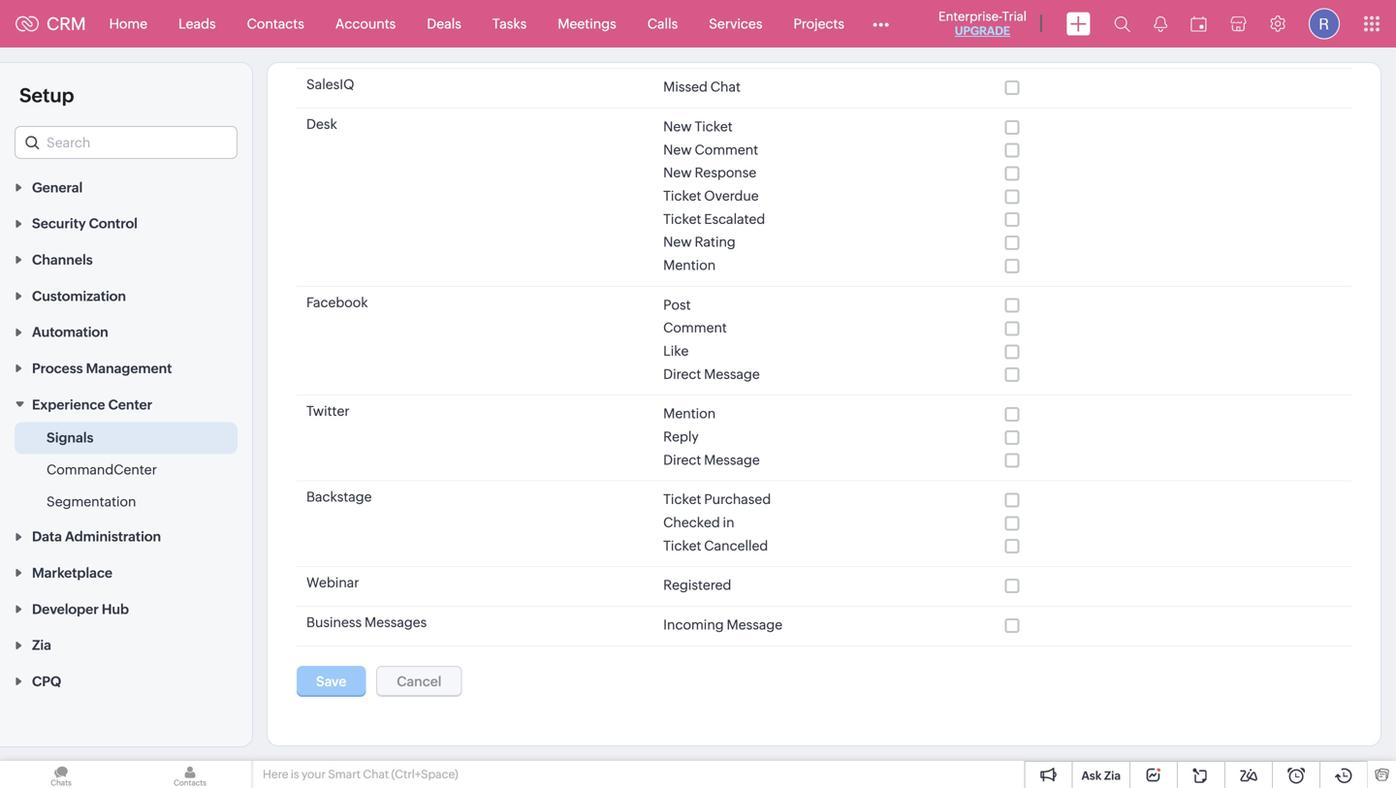 Task type: locate. For each thing, give the bounding box(es) containing it.
1 vertical spatial direct message
[[664, 452, 760, 468]]

services
[[709, 16, 763, 32]]

0 vertical spatial mention
[[664, 257, 716, 273]]

data
[[32, 529, 62, 545]]

center
[[108, 397, 152, 413]]

cpq
[[32, 674, 61, 690]]

0 horizontal spatial chat
[[363, 768, 389, 781]]

customization button
[[0, 277, 252, 314]]

direct down reply
[[664, 452, 701, 468]]

signals
[[47, 430, 94, 445]]

enterprise-trial upgrade
[[939, 9, 1027, 37]]

overdue
[[704, 188, 759, 204]]

2 direct message from the top
[[664, 452, 760, 468]]

security control
[[32, 216, 138, 231]]

direct message down reply
[[664, 452, 760, 468]]

checked
[[664, 515, 720, 530]]

process management button
[[0, 350, 252, 386]]

1 vertical spatial direct
[[664, 452, 701, 468]]

new for new response
[[664, 165, 692, 181]]

ticket for cancelled
[[664, 538, 702, 554]]

2 vertical spatial message
[[727, 617, 783, 633]]

ticket for purchased
[[664, 492, 702, 507]]

ticket up checked
[[664, 492, 702, 507]]

developer hub button
[[0, 591, 252, 627]]

0 vertical spatial zia
[[32, 638, 51, 653]]

comment down 'post' at the top
[[664, 320, 727, 336]]

developer
[[32, 602, 99, 617]]

search element
[[1103, 0, 1142, 48]]

experience
[[32, 397, 105, 413]]

marketplace button
[[0, 554, 252, 591]]

0 vertical spatial chat
[[711, 79, 741, 95]]

chat right the smart
[[363, 768, 389, 781]]

1 vertical spatial message
[[704, 452, 760, 468]]

rating
[[695, 234, 736, 250]]

tasks link
[[477, 0, 542, 47]]

business messages
[[306, 615, 427, 630]]

general
[[32, 180, 83, 195]]

registered
[[664, 578, 732, 593]]

message
[[704, 366, 760, 382], [704, 452, 760, 468], [727, 617, 783, 633]]

0 vertical spatial message
[[704, 366, 760, 382]]

new rating
[[664, 234, 736, 250]]

ticket
[[695, 119, 733, 134], [664, 188, 702, 204], [664, 211, 702, 227], [664, 492, 702, 507], [664, 538, 702, 554]]

signals link
[[47, 428, 94, 447]]

comment up response
[[695, 142, 759, 157]]

commandcenter
[[47, 462, 157, 478]]

response
[[695, 165, 757, 181]]

new down the new comment
[[664, 165, 692, 181]]

ticket down checked
[[664, 538, 702, 554]]

direct
[[664, 366, 701, 382], [664, 452, 701, 468]]

0 vertical spatial direct
[[664, 366, 701, 382]]

projects link
[[778, 0, 860, 47]]

0 horizontal spatial zia
[[32, 638, 51, 653]]

desk
[[306, 116, 337, 132]]

here
[[263, 768, 289, 781]]

new
[[664, 119, 692, 134], [664, 142, 692, 157], [664, 165, 692, 181], [664, 234, 692, 250]]

channels button
[[0, 241, 252, 277]]

salesiq
[[306, 77, 354, 92]]

mention up reply
[[664, 406, 716, 422]]

administration
[[65, 529, 161, 545]]

twitter
[[306, 404, 350, 419]]

deals link
[[412, 0, 477, 47]]

direct down like
[[664, 366, 701, 382]]

security
[[32, 216, 86, 231]]

1 horizontal spatial zia
[[1105, 770, 1121, 783]]

new comment
[[664, 142, 759, 157]]

security control button
[[0, 205, 252, 241]]

ticket down new response in the top of the page
[[664, 188, 702, 204]]

1 new from the top
[[664, 119, 692, 134]]

zia up cpq
[[32, 638, 51, 653]]

signals image
[[1154, 16, 1168, 32]]

direct message down like
[[664, 366, 760, 382]]

new down new ticket
[[664, 142, 692, 157]]

mention down new rating
[[664, 257, 716, 273]]

meetings
[[558, 16, 617, 32]]

crm link
[[16, 14, 86, 34]]

0 vertical spatial direct message
[[664, 366, 760, 382]]

missed chat
[[664, 79, 741, 95]]

0 vertical spatial comment
[[695, 142, 759, 157]]

like
[[664, 343, 689, 359]]

commandcenter link
[[47, 460, 157, 479]]

zia
[[32, 638, 51, 653], [1105, 770, 1121, 783]]

home
[[109, 16, 148, 32]]

mention
[[664, 257, 716, 273], [664, 406, 716, 422]]

is
[[291, 768, 299, 781]]

segmentation
[[47, 494, 136, 510]]

ticket for overdue
[[664, 188, 702, 204]]

new for new ticket
[[664, 119, 692, 134]]

2 new from the top
[[664, 142, 692, 157]]

new left rating
[[664, 234, 692, 250]]

None field
[[15, 126, 238, 159]]

1 vertical spatial mention
[[664, 406, 716, 422]]

1 mention from the top
[[664, 257, 716, 273]]

general button
[[0, 169, 252, 205]]

chat right missed on the top of page
[[711, 79, 741, 95]]

smart
[[328, 768, 361, 781]]

data administration button
[[0, 518, 252, 554]]

direct message
[[664, 366, 760, 382], [664, 452, 760, 468]]

hub
[[102, 602, 129, 617]]

ticket up new rating
[[664, 211, 702, 227]]

zia right ask
[[1105, 770, 1121, 783]]

1 vertical spatial chat
[[363, 768, 389, 781]]

4 new from the top
[[664, 234, 692, 250]]

3 new from the top
[[664, 165, 692, 181]]

crm
[[47, 14, 86, 34]]

(ctrl+space)
[[391, 768, 458, 781]]

1 horizontal spatial chat
[[711, 79, 741, 95]]

process
[[32, 361, 83, 376]]

calls link
[[632, 0, 694, 47]]

new down missed on the top of page
[[664, 119, 692, 134]]

ticket purchased
[[664, 492, 771, 507]]

business
[[306, 615, 362, 630]]



Task type: vqa. For each thing, say whether or not it's contained in the screenshot.
the Signals
yes



Task type: describe. For each thing, give the bounding box(es) containing it.
zia button
[[0, 627, 252, 663]]

purchased
[[704, 492, 771, 507]]

data administration
[[32, 529, 161, 545]]

checked in
[[664, 515, 735, 530]]

reply
[[664, 429, 699, 445]]

create menu image
[[1067, 12, 1091, 35]]

ticket escalated
[[664, 211, 766, 227]]

deals
[[427, 16, 462, 32]]

projects
[[794, 16, 845, 32]]

1 vertical spatial zia
[[1105, 770, 1121, 783]]

ask
[[1082, 770, 1102, 783]]

tasks
[[493, 16, 527, 32]]

search image
[[1114, 16, 1131, 32]]

experience center region
[[0, 422, 252, 518]]

setup
[[19, 84, 74, 107]]

contacts image
[[129, 761, 251, 788]]

post
[[664, 297, 691, 313]]

cpq button
[[0, 663, 252, 699]]

chats image
[[0, 761, 122, 788]]

accounts link
[[320, 0, 412, 47]]

create menu element
[[1055, 0, 1103, 47]]

profile element
[[1298, 0, 1352, 47]]

calendar image
[[1191, 16, 1207, 32]]

escalated
[[704, 211, 766, 227]]

incoming
[[664, 617, 724, 633]]

customization
[[32, 288, 126, 304]]

cancelled
[[704, 538, 768, 554]]

marketplace
[[32, 565, 113, 581]]

control
[[89, 216, 138, 231]]

ticket for escalated
[[664, 211, 702, 227]]

process management
[[32, 361, 172, 376]]

Other Modules field
[[860, 8, 902, 39]]

messages
[[365, 615, 427, 630]]

trial
[[1002, 9, 1027, 24]]

channels
[[32, 252, 93, 268]]

new for new comment
[[664, 142, 692, 157]]

leads
[[179, 16, 216, 32]]

2 direct from the top
[[664, 452, 701, 468]]

zia inside dropdown button
[[32, 638, 51, 653]]

meetings link
[[542, 0, 632, 47]]

incoming message
[[664, 617, 783, 633]]

in
[[723, 515, 735, 530]]

automation
[[32, 325, 108, 340]]

ticket overdue
[[664, 188, 759, 204]]

2 mention from the top
[[664, 406, 716, 422]]

backstage
[[306, 490, 372, 505]]

segmentation link
[[47, 492, 136, 511]]

new ticket
[[664, 119, 733, 134]]

management
[[86, 361, 172, 376]]

1 vertical spatial comment
[[664, 320, 727, 336]]

enterprise-
[[939, 9, 1002, 24]]

here is your smart chat (ctrl+space)
[[263, 768, 458, 781]]

calls
[[648, 16, 678, 32]]

experience center
[[32, 397, 152, 413]]

webinar
[[306, 575, 359, 591]]

experience center button
[[0, 386, 252, 422]]

1 direct message from the top
[[664, 366, 760, 382]]

developer hub
[[32, 602, 129, 617]]

Search text field
[[16, 127, 237, 158]]

contacts
[[247, 16, 304, 32]]

signals element
[[1142, 0, 1179, 48]]

facebook
[[306, 295, 368, 310]]

upgrade
[[955, 24, 1011, 37]]

home link
[[94, 0, 163, 47]]

missed
[[664, 79, 708, 95]]

contacts link
[[231, 0, 320, 47]]

leads link
[[163, 0, 231, 47]]

1 direct from the top
[[664, 366, 701, 382]]

profile image
[[1309, 8, 1340, 39]]

automation button
[[0, 314, 252, 350]]

your
[[302, 768, 326, 781]]

ticket up the new comment
[[695, 119, 733, 134]]

accounts
[[335, 16, 396, 32]]

new for new rating
[[664, 234, 692, 250]]

services link
[[694, 0, 778, 47]]

ask zia
[[1082, 770, 1121, 783]]

logo image
[[16, 16, 39, 32]]

ticket cancelled
[[664, 538, 768, 554]]



